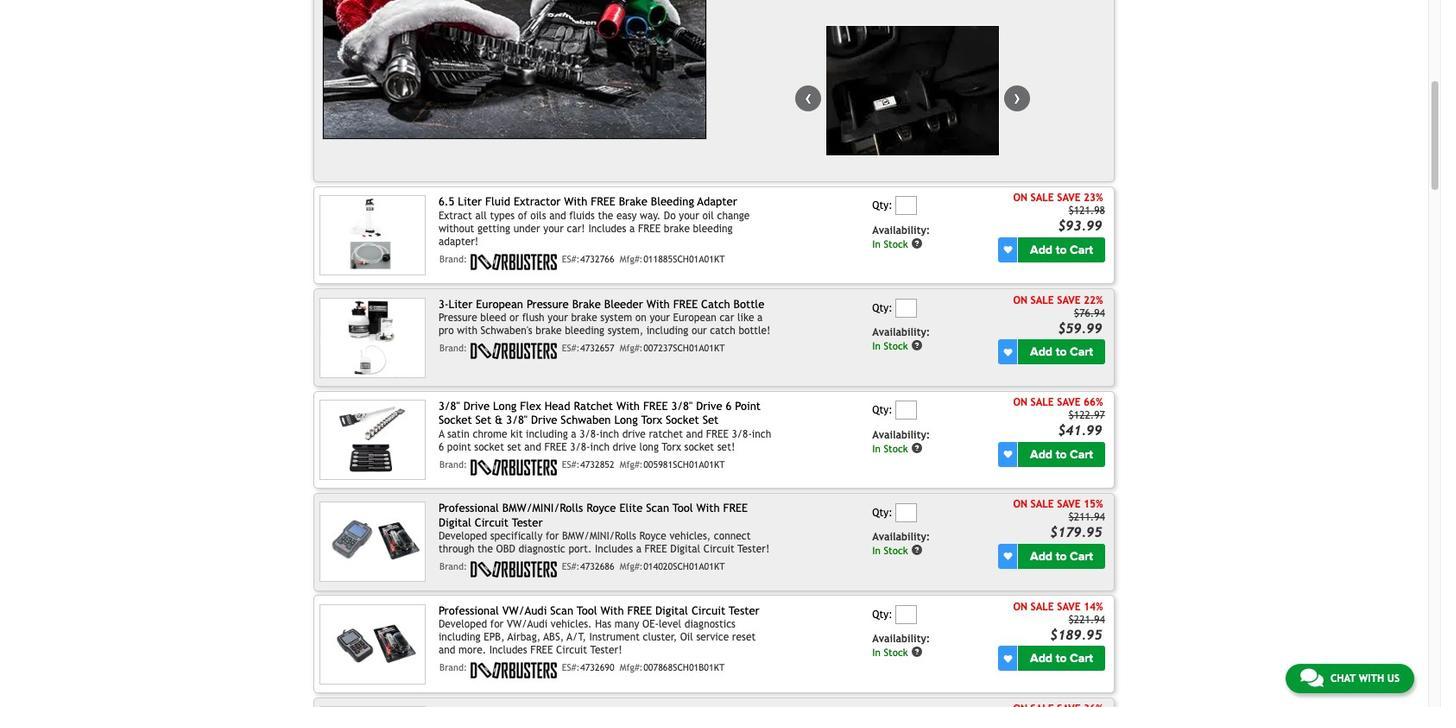 Task type: vqa. For each thing, say whether or not it's contained in the screenshot.
white image to the left
no



Task type: locate. For each thing, give the bounding box(es) containing it.
0 vertical spatial brake
[[664, 222, 690, 235]]

0 vertical spatial including
[[647, 325, 689, 337]]

1 vertical spatial for
[[490, 619, 504, 631]]

5 question sign image from the top
[[912, 646, 924, 659]]

2 availability: from the top
[[873, 327, 931, 339]]

sale
[[1031, 192, 1054, 204], [1031, 294, 1054, 306], [1031, 396, 1054, 409], [1031, 499, 1054, 511], [1031, 601, 1054, 613]]

sale for $189.95
[[1031, 601, 1054, 613]]

3/8" up kit
[[506, 414, 528, 427]]

scan
[[646, 502, 670, 515], [551, 605, 574, 617]]

es#4732657 - 007237sch01a01kt - 3-liter european pressure brake bleeder with free catch bottle - pressure bleed or flush your brake system on your european car like a pro with schwaben's brake bleeding system, including our catch bottle! - doorbusters - audi bmw volkswagen mercedes benz mini porsche image
[[320, 298, 426, 378]]

0 horizontal spatial brake
[[572, 298, 601, 311]]

2 brand: from the top
[[440, 343, 467, 353]]

1 vertical spatial vw/audi
[[507, 619, 548, 631]]

including up 007237sch01a01kt on the top
[[647, 325, 689, 337]]

0 horizontal spatial tester!
[[590, 645, 623, 657]]

for inside professional vw/audi scan tool with free digital circuit tester developed for vw/audi vehicles. has many oe-level diagnostics including epb, airbag, abs, a/t, instrument cluster, oil service reset and more. includes free circuit tester!
[[490, 619, 504, 631]]

with left us
[[1359, 673, 1385, 685]]

connect
[[714, 530, 751, 543]]

sale inside the on sale save 14% $221.94 $189.95
[[1031, 601, 1054, 613]]

1 vertical spatial scan
[[551, 605, 574, 617]]

scan right the elite
[[646, 502, 670, 515]]

2 vertical spatial brake
[[536, 325, 562, 337]]

1 question sign image from the top
[[912, 237, 924, 249]]

tester!
[[738, 543, 770, 556], [590, 645, 623, 657]]

3/8"
[[439, 400, 460, 413], [672, 400, 693, 413], [506, 414, 528, 427]]

the inside professional bmw/mini/rolls royce elite scan tool with free digital circuit tester developed specifically for bmw/mini/rolls royce vehicles, connect through the obd diagnostic port. includes a free digital circuit tester!
[[478, 543, 493, 556]]

0 horizontal spatial scan
[[551, 605, 574, 617]]

3 add to cart button from the top
[[1019, 442, 1105, 467]]

long
[[640, 441, 659, 453]]

1 vertical spatial bmw/mini/rolls
[[562, 530, 637, 543]]

brand: for $179.95
[[440, 562, 467, 572]]

our
[[692, 325, 707, 337]]

3/8" drive long flex head ratchet with free 3/8" drive 6 point socket set & 3/8" drive schwaben long torx socket set a satin chrome kit including a 3/8-inch drive ratchet and free 3/8-inch 6 point socket set and free 3/8-inch drive long torx socket set!
[[439, 400, 772, 453]]

2 professional from the top
[[439, 605, 499, 617]]

to for $41.99
[[1056, 447, 1067, 462]]

add to cart for $179.95
[[1031, 549, 1094, 564]]

royce left the elite
[[587, 502, 616, 515]]

bleeder
[[604, 298, 643, 311]]

tester up the specifically
[[512, 516, 543, 529]]

2 socket from the left
[[685, 441, 715, 453]]

sale left 22%
[[1031, 294, 1054, 306]]

and inside professional vw/audi scan tool with free digital circuit tester developed for vw/audi vehicles. has many oe-level diagnostics including epb, airbag, abs, a/t, instrument cluster, oil service reset and more. includes free circuit tester!
[[439, 645, 456, 657]]

1 horizontal spatial socket
[[685, 441, 715, 453]]

1 horizontal spatial brake
[[571, 312, 598, 324]]

cluster,
[[643, 632, 677, 644]]

socket
[[474, 441, 504, 453], [685, 441, 715, 453]]

fluids
[[570, 210, 595, 222]]

includes down easy
[[589, 222, 627, 235]]

ratchet
[[574, 400, 613, 413]]

on for $189.95
[[1014, 601, 1028, 613]]

drive left point
[[696, 400, 723, 413]]

availability: in stock
[[873, 224, 931, 250], [873, 327, 931, 352], [873, 429, 931, 454], [873, 531, 931, 557], [873, 633, 931, 659]]

2 vertical spatial including
[[439, 632, 481, 644]]

way.
[[640, 210, 661, 222]]

brand: down through
[[440, 562, 467, 572]]

stock for $179.95
[[884, 545, 908, 557]]

the
[[598, 210, 614, 222], [478, 543, 493, 556]]

0 horizontal spatial 6
[[439, 441, 444, 453]]

1 vertical spatial tester!
[[590, 645, 623, 657]]

with inside "6.5 liter fluid extractor with free brake bleeding adapter extract all types of oils and fluids the easy way. do your oil change without getting under your car! includes a free brake bleeding adapter!"
[[564, 195, 588, 208]]

qty: for $41.99
[[873, 404, 893, 416]]

a
[[439, 428, 445, 440]]

scan inside professional vw/audi scan tool with free digital circuit tester developed for vw/audi vehicles. has many oe-level diagnostics including epb, airbag, abs, a/t, instrument cluster, oil service reset and more. includes free circuit tester!
[[551, 605, 574, 617]]

tester inside professional vw/audi scan tool with free digital circuit tester developed for vw/audi vehicles. has many oe-level diagnostics including epb, airbag, abs, a/t, instrument cluster, oil service reset and more. includes free circuit tester!
[[729, 605, 760, 617]]

pressure
[[527, 298, 569, 311], [439, 312, 477, 324]]

0 vertical spatial developed
[[439, 530, 487, 543]]

1 vertical spatial developed
[[439, 619, 487, 631]]

1 vertical spatial tester
[[729, 605, 760, 617]]

1 vertical spatial european
[[673, 312, 717, 324]]

2 add to cart button from the top
[[1019, 340, 1105, 365]]

with inside professional vw/audi scan tool with free digital circuit tester developed for vw/audi vehicles. has many oe-level diagnostics including epb, airbag, abs, a/t, instrument cluster, oil service reset and more. includes free circuit tester!
[[601, 605, 624, 617]]

and right the oils
[[550, 210, 566, 222]]

1 horizontal spatial bleeding
[[693, 222, 733, 235]]

0 horizontal spatial bleeding
[[565, 325, 605, 337]]

1 brand: from the top
[[440, 254, 467, 264]]

brand: down point
[[440, 459, 467, 470]]

including inside 3/8" drive long flex head ratchet with free 3/8" drive 6 point socket set & 3/8" drive schwaben long torx socket set a satin chrome kit including a 3/8-inch drive ratchet and free 3/8-inch 6 point socket set and free 3/8-inch drive long torx socket set!
[[526, 428, 568, 440]]

save inside on sale save 23% $121.98 $93.99
[[1058, 192, 1081, 204]]

0 horizontal spatial european
[[476, 298, 523, 311]]

es#: left 4732690
[[562, 663, 580, 673]]

a down schwaben
[[571, 428, 577, 440]]

0 horizontal spatial socket
[[474, 441, 504, 453]]

3 qty: from the top
[[873, 404, 893, 416]]

availability: for $93.99
[[873, 224, 931, 236]]

liter inside "6.5 liter fluid extractor with free brake bleeding adapter extract all types of oils and fluids the easy way. do your oil change without getting under your car! includes a free brake bleeding adapter!"
[[458, 195, 482, 208]]

3 doorbusters - corporate logo image from the top
[[470, 459, 557, 476]]

a up "es#: 4732686 mfg#: 014020sch01a01kt"
[[636, 543, 642, 556]]

0 horizontal spatial for
[[490, 619, 504, 631]]

5 mfg#: from the top
[[620, 663, 643, 673]]

1 availability: in stock from the top
[[873, 224, 931, 250]]

drive down head
[[531, 414, 558, 427]]

brake inside "6.5 liter fluid extractor with free brake bleeding adapter extract all types of oils and fluids the easy way. do your oil change without getting under your car! includes a free brake bleeding adapter!"
[[619, 195, 648, 208]]

2 question sign image from the top
[[912, 340, 924, 352]]

sale inside on sale save 22% $76.94 $59.99
[[1031, 294, 1054, 306]]

with up 'vehicles,'
[[697, 502, 720, 515]]

pressure up pro
[[439, 312, 477, 324]]

3 question sign image from the top
[[912, 442, 924, 454]]

1 qty: from the top
[[873, 200, 893, 212]]

cart down $179.95
[[1070, 549, 1094, 564]]

professional up epb,
[[439, 605, 499, 617]]

1 to from the top
[[1056, 243, 1067, 257]]

on inside on sale save 22% $76.94 $59.99
[[1014, 294, 1028, 306]]

0 horizontal spatial tool
[[577, 605, 597, 617]]

3 availability: from the top
[[873, 429, 931, 441]]

developed inside professional vw/audi scan tool with free digital circuit tester developed for vw/audi vehicles. has many oe-level diagnostics including epb, airbag, abs, a/t, instrument cluster, oil service reset and more. includes free circuit tester!
[[439, 619, 487, 631]]

bmw/mini/rolls down professional bmw/mini/rolls royce elite scan tool with free digital circuit tester link
[[562, 530, 637, 543]]

add to cart button
[[1019, 237, 1105, 262], [1019, 340, 1105, 365], [1019, 442, 1105, 467], [1019, 544, 1105, 569], [1019, 646, 1105, 672]]

add to cart button down $41.99 at the bottom right
[[1019, 442, 1105, 467]]

socket up 'satin' at bottom left
[[439, 414, 472, 427]]

mfg#: down long
[[620, 459, 643, 470]]

bleeding down oil
[[693, 222, 733, 235]]

set!
[[718, 441, 735, 453]]

extractor
[[514, 195, 561, 208]]

doorbusters - corporate logo image for $179.95
[[470, 562, 557, 578]]

2 es#: from the top
[[562, 343, 580, 353]]

under
[[514, 222, 540, 235]]

1 horizontal spatial brake
[[619, 195, 648, 208]]

liter for $93.99
[[458, 195, 482, 208]]

3 add to cart from the top
[[1031, 447, 1094, 462]]

5 to from the top
[[1056, 652, 1067, 666]]

4 on from the top
[[1014, 499, 1028, 511]]

professional vw/audi scan tool with free digital circuit tester developed for vw/audi vehicles. has many oe-level diagnostics including epb, airbag, abs, a/t, instrument cluster, oil service reset and more. includes free circuit tester!
[[439, 605, 760, 657]]

save inside on sale save 66% $122.97 $41.99
[[1058, 396, 1081, 409]]

1 professional from the top
[[439, 502, 499, 515]]

professional
[[439, 502, 499, 515], [439, 605, 499, 617]]

mfg#: for $189.95
[[620, 663, 643, 673]]

and inside "6.5 liter fluid extractor with free brake bleeding adapter extract all types of oils and fluids the easy way. do your oil change without getting under your car! includes a free brake bleeding adapter!"
[[550, 210, 566, 222]]

brand: for $41.99
[[440, 459, 467, 470]]

0 vertical spatial drive
[[622, 428, 646, 440]]

3 cart from the top
[[1070, 447, 1094, 462]]

save up $76.94
[[1058, 294, 1081, 306]]

0 vertical spatial liter
[[458, 195, 482, 208]]

0 vertical spatial royce
[[587, 502, 616, 515]]

tool up 'vehicles,'
[[673, 502, 693, 515]]

5 stock from the top
[[884, 647, 908, 659]]

2 in from the top
[[873, 340, 881, 352]]

0 horizontal spatial set
[[476, 414, 492, 427]]

3/8" up a
[[439, 400, 460, 413]]

4 availability: in stock from the top
[[873, 531, 931, 557]]

doorbusters - corporate logo image down obd
[[470, 562, 557, 578]]

4 question sign image from the top
[[912, 544, 924, 556]]

with inside professional bmw/mini/rolls royce elite scan tool with free digital circuit tester developed specifically for bmw/mini/rolls royce vehicles, connect through the obd diagnostic port. includes a free digital circuit tester!
[[697, 502, 720, 515]]

digital
[[439, 516, 472, 529], [671, 543, 701, 556], [656, 605, 688, 617]]

5 cart from the top
[[1070, 652, 1094, 666]]

in for $93.99
[[873, 238, 881, 250]]

2 save from the top
[[1058, 294, 1081, 306]]

4 qty: from the top
[[873, 507, 893, 519]]

1 on from the top
[[1014, 192, 1028, 204]]

long right schwaben
[[615, 414, 638, 427]]

011885sch01a01kt
[[644, 254, 725, 264]]

6 down a
[[439, 441, 444, 453]]

with right the ratchet
[[617, 400, 640, 413]]

1 horizontal spatial 6
[[726, 400, 732, 413]]

1 availability: from the top
[[873, 224, 931, 236]]

5 save from the top
[[1058, 601, 1081, 613]]

5 qty: from the top
[[873, 609, 893, 621]]

for up the diagnostic at the bottom left
[[546, 530, 559, 543]]

1 es#: from the top
[[562, 254, 580, 264]]

sale inside on sale save 66% $122.97 $41.99
[[1031, 396, 1054, 409]]

1 vertical spatial professional
[[439, 605, 499, 617]]

add to cart down '$59.99' on the top of page
[[1031, 345, 1094, 359]]

None text field
[[896, 196, 918, 215], [896, 401, 918, 420], [896, 503, 918, 522], [896, 196, 918, 215], [896, 401, 918, 420], [896, 503, 918, 522]]

vehicles,
[[670, 530, 711, 543]]

4 add to cart button from the top
[[1019, 544, 1105, 569]]

with
[[564, 195, 588, 208], [647, 298, 670, 311], [457, 325, 478, 337], [617, 400, 640, 413], [697, 502, 720, 515], [601, 605, 624, 617], [1359, 673, 1385, 685]]

0 vertical spatial tester
[[512, 516, 543, 529]]

bmw/mini/rolls
[[503, 502, 583, 515], [562, 530, 637, 543]]

0 vertical spatial tool
[[673, 502, 693, 515]]

add to cart button down '$59.99' on the top of page
[[1019, 340, 1105, 365]]

1 horizontal spatial tester!
[[738, 543, 770, 556]]

tester! down instrument
[[590, 645, 623, 657]]

on inside on sale save 66% $122.97 $41.99
[[1014, 396, 1028, 409]]

on inside on sale save 23% $121.98 $93.99
[[1014, 192, 1028, 204]]

1 add from the top
[[1031, 243, 1053, 257]]

5 add to cart from the top
[[1031, 652, 1094, 666]]

4 sale from the top
[[1031, 499, 1054, 511]]

brand: for $93.99
[[440, 254, 467, 264]]

free down schwaben
[[545, 441, 567, 453]]

doorbusters - corporate logo image for $41.99
[[470, 459, 557, 476]]

save up $122.97
[[1058, 396, 1081, 409]]

4 cart from the top
[[1070, 549, 1094, 564]]

None text field
[[896, 299, 918, 318], [896, 605, 918, 624], [896, 299, 918, 318], [896, 605, 918, 624]]

1 horizontal spatial set
[[703, 414, 719, 427]]

1 horizontal spatial scan
[[646, 502, 670, 515]]

1 vertical spatial the
[[478, 543, 493, 556]]

4 in from the top
[[873, 545, 881, 557]]

2 vertical spatial digital
[[656, 605, 688, 617]]

0 horizontal spatial socket
[[439, 414, 472, 427]]

$189.95
[[1050, 627, 1103, 642]]

on inside the on sale save 14% $221.94 $189.95
[[1014, 601, 1028, 613]]

bleeding
[[693, 222, 733, 235], [565, 325, 605, 337]]

doorbusters - corporate logo image down the set
[[470, 459, 557, 476]]

availability: in stock for $41.99
[[873, 429, 931, 454]]

1 socket from the left
[[439, 414, 472, 427]]

set up set!
[[703, 414, 719, 427]]

circuit up the specifically
[[475, 516, 509, 529]]

save for $59.99
[[1058, 294, 1081, 306]]

1 horizontal spatial royce
[[640, 530, 667, 543]]

bleed
[[481, 312, 507, 324]]

3 availability: in stock from the top
[[873, 429, 931, 454]]

tool
[[673, 502, 693, 515], [577, 605, 597, 617]]

add down on sale save 23% $121.98 $93.99
[[1031, 243, 1053, 257]]

ratchet
[[649, 428, 683, 440]]

add to cart
[[1031, 243, 1094, 257], [1031, 345, 1094, 359], [1031, 447, 1094, 462], [1031, 549, 1094, 564], [1031, 652, 1094, 666]]

cart for $189.95
[[1070, 652, 1094, 666]]

brake up system
[[572, 298, 601, 311]]

2 set from the left
[[703, 414, 719, 427]]

brake inside 3-liter european pressure brake bleeder with free catch bottle pressure bleed or flush your brake system on your european car like a pro with schwaben's brake bleeding system, including our catch bottle!
[[572, 298, 601, 311]]

1 stock from the top
[[884, 238, 908, 250]]

on inside the on sale save 15% $211.94 $179.95
[[1014, 499, 1028, 511]]

brand: down more.
[[440, 663, 467, 673]]

1 vertical spatial tool
[[577, 605, 597, 617]]

add to cart down $179.95
[[1031, 549, 1094, 564]]

4 add to wish list image from the top
[[1004, 655, 1013, 663]]

european up bleed
[[476, 298, 523, 311]]

availability: in stock for $179.95
[[873, 531, 931, 557]]

schwaben's
[[481, 325, 533, 337]]

catch
[[702, 298, 730, 311]]

for up epb,
[[490, 619, 504, 631]]

includes
[[589, 222, 627, 235], [595, 543, 633, 556], [490, 645, 528, 657]]

mfg#: for $179.95
[[620, 562, 643, 572]]

1 vertical spatial royce
[[640, 530, 667, 543]]

brake down do
[[664, 222, 690, 235]]

2 stock from the top
[[884, 340, 908, 352]]

tool inside professional vw/audi scan tool with free digital circuit tester developed for vw/audi vehicles. has many oe-level diagnostics including epb, airbag, abs, a/t, instrument cluster, oil service reset and more. includes free circuit tester!
[[577, 605, 597, 617]]

sale inside on sale save 23% $121.98 $93.99
[[1031, 192, 1054, 204]]

0 horizontal spatial pressure
[[439, 312, 477, 324]]

and right ratchet
[[686, 428, 703, 440]]

1 add to wish list image from the top
[[1004, 246, 1013, 254]]

doorbusters - corporate logo image down airbag,
[[470, 663, 557, 679]]

1 doorbusters - corporate logo image from the top
[[470, 254, 557, 270]]

2 horizontal spatial 3/8"
[[672, 400, 693, 413]]

digital down 'vehicles,'
[[671, 543, 701, 556]]

question sign image
[[912, 237, 924, 249], [912, 340, 924, 352], [912, 442, 924, 454], [912, 544, 924, 556], [912, 646, 924, 659]]

1 vertical spatial drive
[[613, 441, 636, 453]]

2 add to cart from the top
[[1031, 345, 1094, 359]]

&
[[495, 414, 503, 427]]

and right the set
[[525, 441, 541, 453]]

without
[[439, 222, 475, 235]]

3 es#: from the top
[[562, 459, 580, 470]]

add for $93.99
[[1031, 243, 1053, 257]]

2 add from the top
[[1031, 345, 1053, 359]]

bmw/mini/rolls up the specifically
[[503, 502, 583, 515]]

3 brand: from the top
[[440, 459, 467, 470]]

add down the on sale save 14% $221.94 $189.95
[[1031, 652, 1053, 666]]

1 cart from the top
[[1070, 243, 1094, 257]]

5 add to cart button from the top
[[1019, 646, 1105, 672]]

save inside the on sale save 15% $211.94 $179.95
[[1058, 499, 1081, 511]]

4 es#: from the top
[[562, 562, 580, 572]]

mfg#: for $93.99
[[620, 254, 643, 264]]

3 save from the top
[[1058, 396, 1081, 409]]

of
[[518, 210, 527, 222]]

the left obd
[[478, 543, 493, 556]]

1 horizontal spatial european
[[673, 312, 717, 324]]

1 horizontal spatial tool
[[673, 502, 693, 515]]

mfg#: for $41.99
[[620, 459, 643, 470]]

professional inside professional bmw/mini/rolls royce elite scan tool with free digital circuit tester developed specifically for bmw/mini/rolls royce vehicles, connect through the obd diagnostic port. includes a free digital circuit tester!
[[439, 502, 499, 515]]

$41.99
[[1058, 422, 1103, 438]]

including down head
[[526, 428, 568, 440]]

doorbusters - corporate logo image down under
[[470, 254, 557, 270]]

3 on from the top
[[1014, 396, 1028, 409]]

mfg#: right 4732766 on the left
[[620, 254, 643, 264]]

a
[[630, 222, 635, 235], [758, 312, 763, 324], [571, 428, 577, 440], [636, 543, 642, 556]]

professional inside professional vw/audi scan tool with free digital circuit tester developed for vw/audi vehicles. has many oe-level diagnostics including epb, airbag, abs, a/t, instrument cluster, oil service reset and more. includes free circuit tester!
[[439, 605, 499, 617]]

mfg#: right "4732686"
[[620, 562, 643, 572]]

availability: in stock for $189.95
[[873, 633, 931, 659]]

to for $189.95
[[1056, 652, 1067, 666]]

question sign image for $41.99
[[912, 442, 924, 454]]

cart down $41.99 at the bottom right
[[1070, 447, 1094, 462]]

5 on from the top
[[1014, 601, 1028, 613]]

5 sale from the top
[[1031, 601, 1054, 613]]

2 availability: in stock from the top
[[873, 327, 931, 352]]

in for $41.99
[[873, 442, 881, 454]]

2 socket from the left
[[666, 414, 699, 427]]

es#4732690 - 007868sch01b01kt - professional vw/audi scan tool with free digital circuit tester - developed for vw/audi vehicles. has many oe-level diagnostics including epb, airbag, abs, a/t, instrument cluster, oil service reset and more. includes free circuit tester! - doorbusters - audi volkswagen image
[[320, 605, 426, 685]]

0 vertical spatial professional
[[439, 502, 499, 515]]

4 save from the top
[[1058, 499, 1081, 511]]

add to cart button for $59.99
[[1019, 340, 1105, 365]]

free up connect
[[723, 502, 748, 515]]

mfg#:
[[620, 254, 643, 264], [620, 343, 643, 353], [620, 459, 643, 470], [620, 562, 643, 572], [620, 663, 643, 673]]

5 add from the top
[[1031, 652, 1053, 666]]

for
[[546, 530, 559, 543], [490, 619, 504, 631]]

catch
[[710, 325, 736, 337]]

1 developed from the top
[[439, 530, 487, 543]]

digital inside professional vw/audi scan tool with free digital circuit tester developed for vw/audi vehicles. has many oe-level diagnostics including epb, airbag, abs, a/t, instrument cluster, oil service reset and more. includes free circuit tester!
[[656, 605, 688, 617]]

3/8" drive long flex head ratchet with free 3/8" drive 6 point socket set & 3/8" drive schwaben long torx socket set link
[[439, 400, 761, 427]]

on sale save 66% $122.97 $41.99
[[1014, 396, 1105, 438]]

torx down ratchet
[[662, 441, 681, 453]]

save for $189.95
[[1058, 601, 1081, 613]]

3 to from the top
[[1056, 447, 1067, 462]]

royce
[[587, 502, 616, 515], [640, 530, 667, 543]]

tester inside professional bmw/mini/rolls royce elite scan tool with free digital circuit tester developed specifically for bmw/mini/rolls royce vehicles, connect through the obd diagnostic port. includes a free digital circuit tester!
[[512, 516, 543, 529]]

add to wish list image
[[1004, 246, 1013, 254], [1004, 450, 1013, 459], [1004, 552, 1013, 561], [1004, 655, 1013, 663]]

2 add to wish list image from the top
[[1004, 450, 1013, 459]]

1 horizontal spatial including
[[526, 428, 568, 440]]

a up 'bottle!'
[[758, 312, 763, 324]]

3 add to wish list image from the top
[[1004, 552, 1013, 561]]

‹
[[805, 86, 812, 109]]

5 es#: from the top
[[562, 663, 580, 673]]

satin
[[447, 428, 470, 440]]

3 sale from the top
[[1031, 396, 1054, 409]]

3/8- down schwaben
[[580, 428, 600, 440]]

sale for $179.95
[[1031, 499, 1054, 511]]

0 vertical spatial includes
[[589, 222, 627, 235]]

4732766
[[580, 254, 615, 264]]

›
[[1014, 86, 1021, 109]]

es#: left 4732657
[[562, 343, 580, 353]]

and
[[550, 210, 566, 222], [686, 428, 703, 440], [525, 441, 541, 453], [439, 645, 456, 657]]

3 add from the top
[[1031, 447, 1053, 462]]

add to cart button down $179.95
[[1019, 544, 1105, 569]]

qty: for $189.95
[[873, 609, 893, 621]]

1 mfg#: from the top
[[620, 254, 643, 264]]

tester! inside professional vw/audi scan tool with free digital circuit tester developed for vw/audi vehicles. has many oe-level diagnostics including epb, airbag, abs, a/t, instrument cluster, oil service reset and more. includes free circuit tester!
[[590, 645, 623, 657]]

scan up the vehicles.
[[551, 605, 574, 617]]

0 vertical spatial for
[[546, 530, 559, 543]]

4 add from the top
[[1031, 549, 1053, 564]]

qty:
[[873, 200, 893, 212], [873, 302, 893, 314], [873, 404, 893, 416], [873, 507, 893, 519], [873, 609, 893, 621]]

1 horizontal spatial tester
[[729, 605, 760, 617]]

1 add to cart button from the top
[[1019, 237, 1105, 262]]

question sign image for $93.99
[[912, 237, 924, 249]]

point
[[447, 441, 471, 453]]

add to cart for $93.99
[[1031, 243, 1094, 257]]

drive up chrome
[[464, 400, 490, 413]]

adapter!
[[439, 235, 479, 248]]

to down $179.95
[[1056, 549, 1067, 564]]

do
[[664, 210, 676, 222]]

availability: for $41.99
[[873, 429, 931, 441]]

es#: for $179.95
[[562, 562, 580, 572]]

2 sale from the top
[[1031, 294, 1054, 306]]

5 in from the top
[[873, 647, 881, 659]]

set
[[508, 441, 521, 453]]

2 doorbusters - corporate logo image from the top
[[470, 343, 557, 359]]

2 on from the top
[[1014, 294, 1028, 306]]

1 vertical spatial includes
[[595, 543, 633, 556]]

tool up the vehicles.
[[577, 605, 597, 617]]

save up $211.94
[[1058, 499, 1081, 511]]

5 availability: from the top
[[873, 633, 931, 646]]

digital up level
[[656, 605, 688, 617]]

4 brand: from the top
[[440, 562, 467, 572]]

0 vertical spatial brake
[[619, 195, 648, 208]]

includes inside "6.5 liter fluid extractor with free brake bleeding adapter extract all types of oils and fluids the easy way. do your oil change without getting under your car! includes a free brake bleeding adapter!"
[[589, 222, 627, 235]]

2 developed from the top
[[439, 619, 487, 631]]

add to cart button down $189.95
[[1019, 646, 1105, 672]]

save inside on sale save 22% $76.94 $59.99
[[1058, 294, 1081, 306]]

5 availability: in stock from the top
[[873, 633, 931, 659]]

1 horizontal spatial socket
[[666, 414, 699, 427]]

2 horizontal spatial brake
[[664, 222, 690, 235]]

0 vertical spatial bleeding
[[693, 222, 733, 235]]

add to cart button down $93.99
[[1019, 237, 1105, 262]]

0 horizontal spatial tester
[[512, 516, 543, 529]]

developed inside professional bmw/mini/rolls royce elite scan tool with free digital circuit tester developed specifically for bmw/mini/rolls royce vehicles, connect through the obd diagnostic port. includes a free digital circuit tester!
[[439, 530, 487, 543]]

add for $189.95
[[1031, 652, 1053, 666]]

liter up all
[[458, 195, 482, 208]]

set up chrome
[[476, 414, 492, 427]]

1 sale from the top
[[1031, 192, 1054, 204]]

add down on sale save 66% $122.97 $41.99
[[1031, 447, 1053, 462]]

doorbusters - corporate logo image
[[470, 254, 557, 270], [470, 343, 557, 359], [470, 459, 557, 476], [470, 562, 557, 578], [470, 663, 557, 679]]

4 add to cart from the top
[[1031, 549, 1094, 564]]

specifically
[[490, 530, 543, 543]]

4 mfg#: from the top
[[620, 562, 643, 572]]

drive left long
[[613, 441, 636, 453]]

question sign image for $59.99
[[912, 340, 924, 352]]

3 in from the top
[[873, 442, 881, 454]]

0 horizontal spatial 3/8"
[[439, 400, 460, 413]]

scan inside professional bmw/mini/rolls royce elite scan tool with free digital circuit tester developed specifically for bmw/mini/rolls royce vehicles, connect through the obd diagnostic port. includes a free digital circuit tester!
[[646, 502, 670, 515]]

1 horizontal spatial the
[[598, 210, 614, 222]]

0 vertical spatial pressure
[[527, 298, 569, 311]]

0 horizontal spatial including
[[439, 632, 481, 644]]

2 horizontal spatial including
[[647, 325, 689, 337]]

2 vertical spatial includes
[[490, 645, 528, 657]]

4 doorbusters - corporate logo image from the top
[[470, 562, 557, 578]]

1 in from the top
[[873, 238, 881, 250]]

on left 22%
[[1014, 294, 1028, 306]]

es#: 4732690 mfg#: 007868sch01b01kt
[[562, 663, 725, 673]]

royce up "es#: 4732686 mfg#: 014020sch01a01kt"
[[640, 530, 667, 543]]

0 vertical spatial tester!
[[738, 543, 770, 556]]

4 availability: from the top
[[873, 531, 931, 543]]

socket
[[439, 414, 472, 427], [666, 414, 699, 427]]

doorbusters - corporate logo image down the schwaben's
[[470, 343, 557, 359]]

0 vertical spatial the
[[598, 210, 614, 222]]

4732657
[[580, 343, 615, 353]]

cart down $93.99
[[1070, 243, 1094, 257]]

23%
[[1084, 192, 1103, 204]]

5 brand: from the top
[[440, 663, 467, 673]]

0 vertical spatial scan
[[646, 502, 670, 515]]

1 save from the top
[[1058, 192, 1081, 204]]

1 vertical spatial bleeding
[[565, 325, 605, 337]]

0 vertical spatial long
[[493, 400, 517, 413]]

free up "es#: 4732686 mfg#: 014020sch01a01kt"
[[645, 543, 667, 556]]

1 add to cart from the top
[[1031, 243, 1094, 257]]

stock for $93.99
[[884, 238, 908, 250]]

1 vertical spatial pressure
[[439, 312, 477, 324]]

cart for $59.99
[[1070, 345, 1094, 359]]

free up fluids
[[591, 195, 616, 208]]

$59.99
[[1058, 320, 1103, 336]]

including inside professional vw/audi scan tool with free digital circuit tester developed for vw/audi vehicles. has many oe-level diagnostics including epb, airbag, abs, a/t, instrument cluster, oil service reset and more. includes free circuit tester!
[[439, 632, 481, 644]]

2 to from the top
[[1056, 345, 1067, 359]]

developed up more.
[[439, 619, 487, 631]]

includes down epb,
[[490, 645, 528, 657]]

1 vertical spatial including
[[526, 428, 568, 440]]

tester! inside professional bmw/mini/rolls royce elite scan tool with free digital circuit tester developed specifically for bmw/mini/rolls royce vehicles, connect through the obd diagnostic port. includes a free digital circuit tester!
[[738, 543, 770, 556]]

$76.94
[[1074, 307, 1105, 319]]

0 horizontal spatial the
[[478, 543, 493, 556]]

0 horizontal spatial drive
[[464, 400, 490, 413]]

1 vertical spatial long
[[615, 414, 638, 427]]

2 mfg#: from the top
[[620, 343, 643, 353]]

cart for $41.99
[[1070, 447, 1094, 462]]

a inside 3-liter european pressure brake bleeder with free catch bottle pressure bleed or flush your brake system on your european car like a pro with schwaben's brake bleeding system, including our catch bottle!
[[758, 312, 763, 324]]

2 qty: from the top
[[873, 302, 893, 314]]

in
[[873, 238, 881, 250], [873, 340, 881, 352], [873, 442, 881, 454], [873, 545, 881, 557], [873, 647, 881, 659]]

developed up through
[[439, 530, 487, 543]]

port.
[[569, 543, 592, 556]]

availability:
[[873, 224, 931, 236], [873, 327, 931, 339], [873, 429, 931, 441], [873, 531, 931, 543], [873, 633, 931, 646]]

mfg#: down system, on the top left of page
[[620, 343, 643, 353]]

3/8- up set!
[[732, 428, 752, 440]]

including
[[647, 325, 689, 337], [526, 428, 568, 440], [439, 632, 481, 644]]

vw/audi
[[503, 605, 547, 617], [507, 619, 548, 631]]

includes inside professional bmw/mini/rolls royce elite scan tool with free digital circuit tester developed specifically for bmw/mini/rolls royce vehicles, connect through the obd diagnostic port. includes a free digital circuit tester!
[[595, 543, 633, 556]]

4 to from the top
[[1056, 549, 1067, 564]]

1 vertical spatial brake
[[571, 312, 598, 324]]

set
[[476, 414, 492, 427], [703, 414, 719, 427]]

save inside the on sale save 14% $221.94 $189.95
[[1058, 601, 1081, 613]]

es#: for $59.99
[[562, 343, 580, 353]]

save for $41.99
[[1058, 396, 1081, 409]]

1 horizontal spatial for
[[546, 530, 559, 543]]

6.5 liter fluid extractor with free brake bleeding adapter extract all types of oils and fluids the easy way. do your oil change without getting under your car! includes a free brake bleeding adapter!
[[439, 195, 750, 248]]

the left easy
[[598, 210, 614, 222]]

bleeding inside 3-liter european pressure brake bleeder with free catch bottle pressure bleed or flush your brake system on your european car like a pro with schwaben's brake bleeding system, including our catch bottle!
[[565, 325, 605, 337]]

es#: down port.
[[562, 562, 580, 572]]

1 vertical spatial brake
[[572, 298, 601, 311]]

3 stock from the top
[[884, 442, 908, 454]]

oils
[[531, 210, 546, 222]]

tester! down connect
[[738, 543, 770, 556]]

inch
[[600, 428, 619, 440], [752, 428, 772, 440], [590, 441, 610, 453]]

es#: left 4732766 on the left
[[562, 254, 580, 264]]

1 vertical spatial liter
[[449, 298, 473, 311]]

availability: for $179.95
[[873, 531, 931, 543]]

service
[[697, 632, 729, 644]]

liter inside 3-liter european pressure brake bleeder with free catch bottle pressure bleed or flush your brake system on your european car like a pro with schwaben's brake bleeding system, including our catch bottle!
[[449, 298, 473, 311]]

sale inside the on sale save 15% $211.94 $179.95
[[1031, 499, 1054, 511]]

stock
[[884, 238, 908, 250], [884, 340, 908, 352], [884, 442, 908, 454], [884, 545, 908, 557], [884, 647, 908, 659]]



Task type: describe. For each thing, give the bounding box(es) containing it.
save for $179.95
[[1058, 499, 1081, 511]]

es#4732852 - 005981sch01a01kt - 3/8" drive long flex head ratchet with free 3/8" drive 6 point socket set & 3/8" drive schwaben long torx socket set - a satin chrome kit including a 3/8-inch drive ratchet and free 3/8-inch 6 point socket set and free 3/8-inch drive long torx socket set! - doorbusters - audi bmw volkswagen mercedes benz mini porsche image
[[320, 400, 426, 480]]

es#: 4732766 mfg#: 011885sch01a01kt
[[562, 254, 725, 264]]

1 set from the left
[[476, 414, 492, 427]]

inch down point
[[752, 428, 772, 440]]

a inside professional bmw/mini/rolls royce elite scan tool with free digital circuit tester developed specifically for bmw/mini/rolls royce vehicles, connect through the obd diagnostic port. includes a free digital circuit tester!
[[636, 543, 642, 556]]

free up oe-
[[628, 605, 652, 617]]

on for $59.99
[[1014, 294, 1028, 306]]

add to cart for $41.99
[[1031, 447, 1094, 462]]

your down the oils
[[544, 222, 564, 235]]

inch up 4732852
[[590, 441, 610, 453]]

on for $179.95
[[1014, 499, 1028, 511]]

stock for $189.95
[[884, 647, 908, 659]]

with up 'on'
[[647, 298, 670, 311]]

add to cart button for $179.95
[[1019, 544, 1105, 569]]

a/t,
[[567, 632, 586, 644]]

epb,
[[484, 632, 505, 644]]

kit
[[511, 428, 523, 440]]

us
[[1388, 673, 1400, 685]]

to for $179.95
[[1056, 549, 1067, 564]]

availability: for $189.95
[[873, 633, 931, 646]]

1 horizontal spatial 3/8"
[[506, 414, 528, 427]]

qty: for $59.99
[[873, 302, 893, 314]]

add for $59.99
[[1031, 345, 1053, 359]]

professional bmw/mini/rolls royce elite scan tool with free digital circuit tester developed specifically for bmw/mini/rolls royce vehicles, connect through the obd diagnostic port. includes a free digital circuit tester!
[[439, 502, 770, 556]]

easy
[[617, 210, 637, 222]]

on
[[636, 312, 647, 324]]

oe-
[[643, 619, 659, 631]]

abs,
[[544, 632, 564, 644]]

14%
[[1084, 601, 1103, 613]]

free up set!
[[706, 428, 729, 440]]

car!
[[567, 222, 585, 235]]

inch down 3/8" drive long flex head ratchet with free 3/8" drive 6 point socket set & 3/8" drive schwaben long torx socket set link at bottom
[[600, 428, 619, 440]]

in for $179.95
[[873, 545, 881, 557]]

1 vertical spatial digital
[[671, 543, 701, 556]]

getting
[[478, 222, 511, 235]]

add to cart for $189.95
[[1031, 652, 1094, 666]]

4732852
[[580, 459, 615, 470]]

level
[[659, 619, 682, 631]]

0 vertical spatial digital
[[439, 516, 472, 529]]

question sign image for $179.95
[[912, 544, 924, 556]]

6.5 liter fluid extractor with free brake bleeding adapter link
[[439, 195, 738, 208]]

0 horizontal spatial brake
[[536, 325, 562, 337]]

add to wish list image for $179.95
[[1004, 552, 1013, 561]]

add to wish list image for $189.95
[[1004, 655, 1013, 663]]

1 horizontal spatial pressure
[[527, 298, 569, 311]]

4732686
[[580, 562, 615, 572]]

› link
[[1005, 86, 1031, 112]]

$211.94
[[1069, 512, 1105, 524]]

pro
[[439, 325, 454, 337]]

with right pro
[[457, 325, 478, 337]]

1 socket from the left
[[474, 441, 504, 453]]

0 vertical spatial bmw/mini/rolls
[[503, 502, 583, 515]]

save for $93.99
[[1058, 192, 1081, 204]]

1 horizontal spatial long
[[615, 414, 638, 427]]

es#: 4732657 mfg#: 007237sch01a01kt
[[562, 343, 725, 353]]

flex
[[520, 400, 541, 413]]

qty: for $179.95
[[873, 507, 893, 519]]

car
[[720, 312, 735, 324]]

in for $59.99
[[873, 340, 881, 352]]

many
[[615, 619, 640, 631]]

professional for $179.95
[[439, 502, 499, 515]]

free down the 'abs,'
[[531, 645, 553, 657]]

es#4732766 - 011885sch01a01kt - 6.5 liter fluid extractor with free brake bleeding adapter - extract all types of oils and fluids the easy way. do your oil change without getting under your car! includes a free brake bleeding adapter! - doorbusters - audi bmw volkswagen mercedes benz mini porsche image
[[320, 195, 426, 276]]

circuit down connect
[[704, 543, 735, 556]]

22%
[[1084, 294, 1103, 306]]

on sale save 15% $211.94 $179.95
[[1014, 499, 1105, 540]]

availability: in stock for $93.99
[[873, 224, 931, 250]]

on sale save 23% $121.98 $93.99
[[1014, 192, 1105, 233]]

free up ratchet
[[644, 400, 668, 413]]

has
[[595, 619, 612, 631]]

professional vw/audi scan tool with free digital circuit tester link
[[439, 605, 760, 617]]

es#: for $41.99
[[562, 459, 580, 470]]

question sign image for $189.95
[[912, 646, 924, 659]]

liter for $59.99
[[449, 298, 473, 311]]

add to wish list image for $93.99
[[1004, 246, 1013, 254]]

bleeding
[[651, 195, 695, 208]]

doorbusters - corporate logo image for $189.95
[[470, 663, 557, 679]]

circuit up diagnostics
[[692, 605, 726, 617]]

0 vertical spatial 6
[[726, 400, 732, 413]]

with inside 'chat with us' link
[[1359, 673, 1385, 685]]

$221.94
[[1069, 614, 1105, 626]]

4732690
[[580, 663, 615, 673]]

all
[[475, 210, 487, 222]]

a inside 3/8" drive long flex head ratchet with free 3/8" drive 6 point socket set & 3/8" drive schwaben long torx socket set a satin chrome kit including a 3/8-inch drive ratchet and free 3/8-inch 6 point socket set and free 3/8-inch drive long torx socket set!
[[571, 428, 577, 440]]

cart for $93.99
[[1070, 243, 1094, 257]]

chat
[[1331, 673, 1356, 685]]

chrome
[[473, 428, 508, 440]]

0 vertical spatial vw/audi
[[503, 605, 547, 617]]

system
[[601, 312, 633, 324]]

comments image
[[1301, 668, 1324, 688]]

1 vertical spatial 6
[[439, 441, 444, 453]]

es#4732868 - 005989sch01a02kt - 12 pc metric combination wrench set with free 9 piece scraper, hook and pick set - this professional grade 8-19mm metric combination wrench set features long handles for extra leverage, plus it comes with a free 9 piece scraper, hook, and pick set. - doorbusters - audi bmw volkswagen mercedes benz mini porsche image
[[320, 707, 426, 707]]

a inside "6.5 liter fluid extractor with free brake bleeding adapter extract all types of oils and fluids the easy way. do your oil change without getting under your car! includes a free brake bleeding adapter!"
[[630, 222, 635, 235]]

brand: for $189.95
[[440, 663, 467, 673]]

$179.95
[[1050, 525, 1103, 540]]

66%
[[1084, 396, 1103, 409]]

oil
[[680, 632, 693, 644]]

includes inside professional vw/audi scan tool with free digital circuit tester developed for vw/audi vehicles. has many oe-level diagnostics including epb, airbag, abs, a/t, instrument cluster, oil service reset and more. includes free circuit tester!
[[490, 645, 528, 657]]

3-
[[439, 298, 449, 311]]

3-liter european pressure brake bleeder with free catch bottle link
[[439, 298, 765, 311]]

doorbusters - corporate logo image for $59.99
[[470, 343, 557, 359]]

mfg#: for $59.99
[[620, 343, 643, 353]]

including inside 3-liter european pressure brake bleeder with free catch bottle pressure bleed or flush your brake system on your european car like a pro with schwaben's brake bleeding system, including our catch bottle!
[[647, 325, 689, 337]]

3-liter european pressure brake bleeder with free catch bottle pressure bleed or flush your brake system on your european car like a pro with schwaben's brake bleeding system, including our catch bottle!
[[439, 298, 771, 337]]

doorbusters - corporate logo image for $93.99
[[470, 254, 557, 270]]

through
[[439, 543, 475, 556]]

free down way.
[[638, 222, 661, 235]]

add to wish list image for $41.99
[[1004, 450, 1013, 459]]

your right 'on'
[[650, 312, 670, 324]]

add to cart for $59.99
[[1031, 345, 1094, 359]]

instrument
[[589, 632, 640, 644]]

007237sch01a01kt
[[644, 343, 725, 353]]

0 horizontal spatial long
[[493, 400, 517, 413]]

es#: for $189.95
[[562, 663, 580, 673]]

0 horizontal spatial royce
[[587, 502, 616, 515]]

in for $189.95
[[873, 647, 881, 659]]

cart for $179.95
[[1070, 549, 1094, 564]]

$121.98
[[1069, 205, 1105, 217]]

brake inside "6.5 liter fluid extractor with free brake bleeding adapter extract all types of oils and fluids the easy way. do your oil change without getting under your car! includes a free brake bleeding adapter!"
[[664, 222, 690, 235]]

sale for $93.99
[[1031, 192, 1054, 204]]

0 vertical spatial european
[[476, 298, 523, 311]]

chat with us
[[1331, 673, 1400, 685]]

brand: for $59.99
[[440, 343, 467, 353]]

sale for $41.99
[[1031, 396, 1054, 409]]

add to cart button for $189.95
[[1019, 646, 1105, 672]]

to for $93.99
[[1056, 243, 1067, 257]]

007868sch01b01kt
[[644, 663, 725, 673]]

professional bmw/mini/rolls royce elite scan tool with free digital circuit tester link
[[439, 502, 748, 529]]

chat with us link
[[1286, 664, 1415, 694]]

15%
[[1084, 499, 1103, 511]]

on for $41.99
[[1014, 396, 1028, 409]]

change
[[717, 210, 750, 222]]

fluid
[[486, 195, 510, 208]]

schwaben
[[561, 414, 611, 427]]

with inside 3/8" drive long flex head ratchet with free 3/8" drive 6 point socket set & 3/8" drive schwaben long torx socket set a satin chrome kit including a 3/8-inch drive ratchet and free 3/8-inch 6 point socket set and free 3/8-inch drive long torx socket set!
[[617, 400, 640, 413]]

0 vertical spatial torx
[[641, 414, 663, 427]]

2 horizontal spatial drive
[[696, 400, 723, 413]]

stock for $41.99
[[884, 442, 908, 454]]

circuit down a/t,
[[556, 645, 587, 657]]

for inside professional bmw/mini/rolls royce elite scan tool with free digital circuit tester developed specifically for bmw/mini/rolls royce vehicles, connect through the obd diagnostic port. includes a free digital circuit tester!
[[546, 530, 559, 543]]

bottle
[[734, 298, 765, 311]]

es#: 4732686 mfg#: 014020sch01a01kt
[[562, 562, 725, 572]]

sale for $59.99
[[1031, 294, 1054, 306]]

on for $93.99
[[1014, 192, 1028, 204]]

head
[[545, 400, 571, 413]]

reset
[[732, 632, 756, 644]]

‹ link
[[796, 86, 822, 112]]

qty: for $93.99
[[873, 200, 893, 212]]

free inside 3-liter european pressure brake bleeder with free catch bottle pressure bleed or flush your brake system on your european car like a pro with schwaben's brake bleeding system, including our catch bottle!
[[673, 298, 698, 311]]

professional for $189.95
[[439, 605, 499, 617]]

types
[[490, 210, 515, 222]]

system,
[[608, 325, 644, 337]]

3/8- up 4732852
[[570, 441, 590, 453]]

1 vertical spatial torx
[[662, 441, 681, 453]]

add to cart button for $93.99
[[1019, 237, 1105, 262]]

add for $179.95
[[1031, 549, 1053, 564]]

to for $59.99
[[1056, 345, 1067, 359]]

diagnostic
[[519, 543, 566, 556]]

obd
[[496, 543, 516, 556]]

6.5
[[439, 195, 455, 208]]

es#: for $93.99
[[562, 254, 580, 264]]

bleeding inside "6.5 liter fluid extractor with free brake bleeding adapter extract all types of oils and fluids the easy way. do your oil change without getting under your car! includes a free brake bleeding adapter!"
[[693, 222, 733, 235]]

add for $41.99
[[1031, 447, 1053, 462]]

add to cart button for $41.99
[[1019, 442, 1105, 467]]

your left oil
[[679, 210, 700, 222]]

1 horizontal spatial drive
[[531, 414, 558, 427]]

005981sch01a01kt
[[644, 459, 725, 470]]

on sale save 22% $76.94 $59.99
[[1014, 294, 1105, 336]]

es#4732686 - 014020sch01a01kt - professional bmw/mini/rolls royce elite scan tool with free digital circuit tester - developed specifically for bmw/mini/rolls royce vehicles, connect through the obd diagnostic port. includes a free digital circuit tester! - doorbusters - bmw mini image
[[320, 502, 426, 583]]

availability: in stock for $59.99
[[873, 327, 931, 352]]

the inside "6.5 liter fluid extractor with free brake bleeding adapter extract all types of oils and fluids the easy way. do your oil change without getting under your car! includes a free brake bleeding adapter!"
[[598, 210, 614, 222]]

bottle!
[[739, 325, 771, 337]]

add to wish list image
[[1004, 348, 1013, 356]]

stock for $59.99
[[884, 340, 908, 352]]

your right "flush"
[[548, 312, 568, 324]]

flush
[[522, 312, 545, 324]]

on sale save 14% $221.94 $189.95
[[1014, 601, 1105, 642]]

or
[[510, 312, 519, 324]]

tool inside professional bmw/mini/rolls royce elite scan tool with free digital circuit tester developed specifically for bmw/mini/rolls royce vehicles, connect through the obd diagnostic port. includes a free digital circuit tester!
[[673, 502, 693, 515]]

availability: for $59.99
[[873, 327, 931, 339]]



